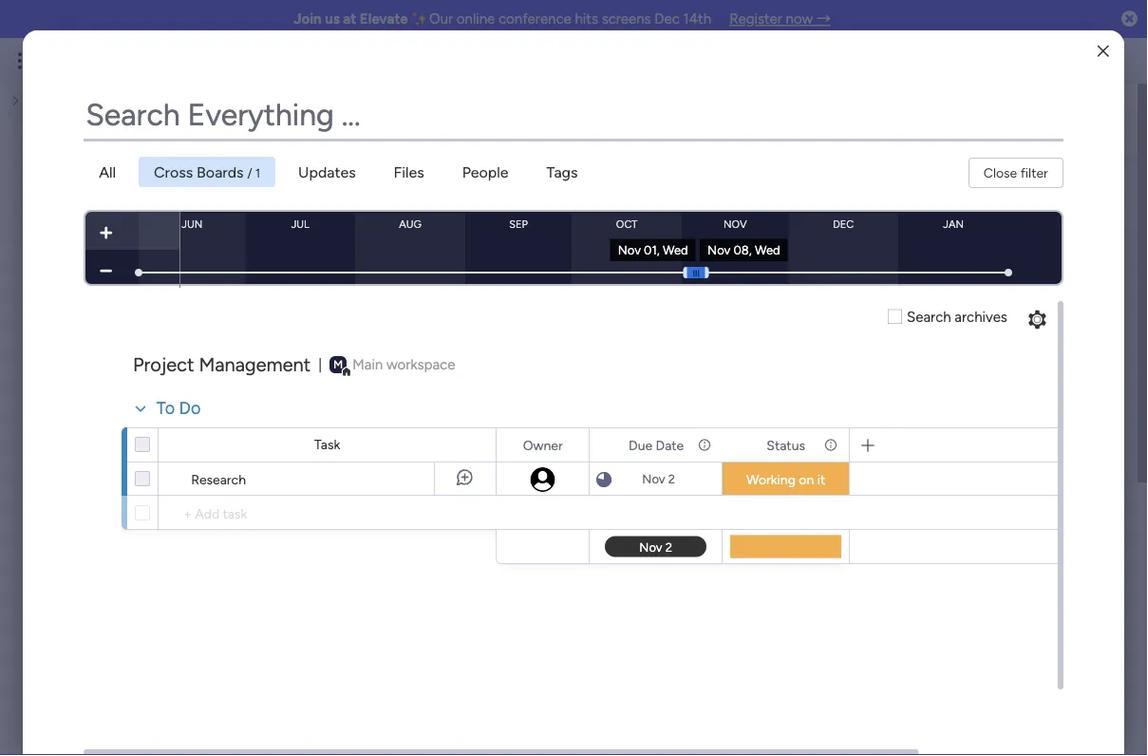 Task type: vqa. For each thing, say whether or not it's contained in the screenshot.
the topmost the filters
no



Task type: describe. For each thing, give the bounding box(es) containing it.
nov 08, wed
[[708, 242, 781, 257]]

filter
[[1021, 165, 1049, 181]]

cross boards / 1
[[154, 163, 260, 181]]

update feed (inbox)
[[106, 491, 265, 512]]

close image
[[1098, 44, 1110, 58]]

your down archives
[[980, 340, 1012, 358]]

>
[[241, 417, 250, 433]]

workflow?
[[1016, 340, 1090, 358]]

nov for nov 08, wed
[[708, 242, 731, 257]]

work
[[127, 417, 156, 433]]

tailored
[[894, 393, 945, 411]]

work
[[846, 371, 881, 389]]

0 vertical spatial project management
[[133, 353, 311, 376]]

help
[[887, 340, 917, 358]]

to
[[1069, 371, 1083, 389]]

nov
[[724, 218, 747, 230]]

close filter button
[[969, 158, 1064, 188]]

with inside work with a monday.com expert to build a tailored solution for your team
[[885, 371, 914, 389]]

due date
[[629, 437, 684, 453]]

us
[[325, 10, 340, 28]]

→
[[817, 10, 831, 28]]

work with a monday.com expert to build a tailored solution for your team
[[846, 371, 1099, 411]]

to do
[[157, 398, 201, 419]]

workspace image
[[330, 356, 347, 373]]

(inbox)
[[208, 491, 265, 512]]

task
[[314, 437, 340, 453]]

boost
[[846, 654, 885, 672]]

night,
[[94, 101, 127, 117]]

component image
[[104, 415, 121, 432]]

close filter
[[984, 165, 1049, 181]]

1 vertical spatial management
[[186, 386, 278, 404]]

wed for nov 01, wed
[[663, 242, 688, 257]]

join us at elevate ✨ our online conference hits screens dec 14th
[[294, 10, 712, 28]]

1 vertical spatial project management
[[131, 386, 278, 404]]

2
[[669, 472, 676, 487]]

feed
[[168, 491, 204, 512]]

jul
[[291, 218, 310, 230]]

dec
[[834, 218, 854, 230]]

cross
[[154, 163, 193, 181]]

made
[[890, 676, 928, 695]]

bob builder image
[[1094, 46, 1125, 76]]

recent
[[197, 120, 242, 138]]

select product image
[[17, 51, 36, 70]]

main workspace
[[353, 356, 456, 373]]

0
[[279, 494, 287, 510]]

dapulse checkbox image
[[888, 308, 903, 325]]

need
[[846, 340, 883, 358]]

your inside good night, bob! quickly access your recent boards, inbox and workspaces
[[163, 120, 193, 138]]

join
[[294, 10, 322, 28]]

screens
[[602, 10, 651, 28]]

sep
[[510, 218, 528, 230]]

minutes
[[1005, 654, 1060, 672]]

recently visited
[[106, 194, 233, 214]]

close
[[984, 165, 1018, 181]]

quickly
[[57, 120, 109, 138]]

tags
[[547, 163, 578, 181]]

do
[[179, 398, 201, 419]]

and
[[341, 120, 367, 138]]

files
[[394, 163, 424, 181]]

ready-
[[846, 676, 890, 695]]

nov 01, wed
[[618, 242, 688, 257]]

08,
[[734, 242, 752, 257]]

nov for nov 01, wed
[[618, 242, 641, 257]]

register now → link
[[730, 10, 831, 28]]

build
[[846, 393, 879, 411]]

team
[[1064, 393, 1099, 411]]

update
[[106, 491, 164, 512]]

|
[[319, 356, 322, 373]]

with inside boost your workflow in minutes with ready-made templates
[[1063, 654, 1093, 672]]

nov for nov 2
[[643, 472, 666, 487]]

dapulse hamburger image
[[692, 270, 701, 277]]

/
[[247, 165, 252, 181]]

solution
[[949, 393, 1003, 411]]

conference
[[499, 10, 572, 28]]

Due Date field
[[624, 435, 689, 456]]

m
[[334, 357, 343, 371]]

for
[[1007, 393, 1027, 411]]

boards
[[197, 163, 244, 181]]

working on it
[[747, 472, 826, 488]]

archives
[[955, 308, 1008, 325]]



Task type: locate. For each thing, give the bounding box(es) containing it.
project management
[[133, 353, 311, 376], [131, 386, 278, 404]]

column information image
[[824, 438, 839, 453]]

bob!
[[131, 101, 158, 117]]

tags link
[[532, 157, 593, 187]]

working
[[747, 472, 796, 488]]

people link
[[447, 157, 524, 187]]

visited
[[180, 194, 233, 214]]

boost your workflow in minutes with ready-made templates
[[846, 654, 1093, 695]]

status
[[767, 437, 806, 453]]

0 vertical spatial management
[[199, 353, 311, 376]]

people
[[462, 163, 509, 181]]

0 horizontal spatial nov
[[618, 242, 641, 257]]

1 vertical spatial with
[[1063, 654, 1093, 672]]

date
[[656, 437, 684, 453]]

your down 'expert'
[[1030, 393, 1061, 411]]

1 vertical spatial a
[[882, 393, 890, 411]]

dapulse minus image
[[100, 263, 112, 278]]

need help building your workflow?
[[846, 340, 1090, 358]]

search archives link
[[888, 306, 1008, 328]]

management
[[199, 353, 311, 376], [186, 386, 278, 404]]

wed
[[663, 242, 688, 257], [755, 242, 781, 257]]

now
[[786, 10, 813, 28]]

None field
[[84, 91, 1064, 139]]

workspace up task
[[285, 417, 349, 433]]

your inside boost your workflow in minutes with ready-made templates
[[889, 654, 919, 672]]

2 horizontal spatial nov
[[708, 242, 731, 257]]

workspace right the workspace icon
[[387, 356, 456, 373]]

work management > main workspace
[[127, 417, 349, 433]]

access
[[112, 120, 159, 138]]

boards,
[[245, 120, 296, 138]]

project management up do
[[133, 353, 311, 376]]

wed for nov 08, wed
[[755, 242, 781, 257]]

project
[[133, 353, 194, 376], [131, 386, 182, 404]]

0 horizontal spatial a
[[882, 393, 890, 411]]

1 horizontal spatial nov
[[643, 472, 666, 487]]

main right the >
[[253, 417, 281, 433]]

it
[[818, 472, 826, 488]]

✨
[[412, 10, 426, 28]]

on
[[799, 472, 814, 488]]

0 vertical spatial with
[[885, 371, 914, 389]]

dapulse add image
[[100, 225, 112, 240]]

a
[[918, 371, 926, 389], [882, 393, 890, 411]]

0 vertical spatial main
[[353, 356, 383, 373]]

1 horizontal spatial main
[[353, 356, 383, 373]]

dec
[[655, 10, 680, 28]]

due
[[629, 437, 653, 453]]

good
[[57, 101, 90, 117]]

inbox
[[300, 120, 338, 138]]

research
[[191, 471, 246, 487]]

1 vertical spatial workspace
[[285, 417, 349, 433]]

1 horizontal spatial wed
[[755, 242, 781, 257]]

add
[[195, 505, 220, 522]]

search
[[907, 308, 952, 325]]

column information image
[[698, 438, 713, 453]]

1 horizontal spatial workspace
[[387, 356, 456, 373]]

14th
[[684, 10, 712, 28]]

Owner field
[[518, 435, 568, 456]]

with right minutes
[[1063, 654, 1093, 672]]

register
[[730, 10, 783, 28]]

elevate
[[360, 10, 408, 28]]

+ add task
[[184, 505, 247, 522]]

0 vertical spatial a
[[918, 371, 926, 389]]

management up work management > main workspace
[[186, 386, 278, 404]]

recently
[[106, 194, 176, 214]]

1 wed from the left
[[663, 242, 688, 257]]

Status field
[[762, 435, 810, 456]]

updates
[[298, 163, 356, 181]]

oct
[[616, 218, 638, 230]]

close recently visited image
[[80, 193, 103, 216]]

your up made
[[889, 654, 919, 672]]

nov left 08,
[[708, 242, 731, 257]]

0 horizontal spatial workspace
[[285, 417, 349, 433]]

to
[[157, 398, 175, 419]]

2 wed from the left
[[755, 242, 781, 257]]

0 horizontal spatial wed
[[663, 242, 688, 257]]

templates image image
[[842, 181, 1112, 323], [851, 505, 1102, 636]]

01,
[[644, 242, 660, 257]]

monday.com
[[930, 371, 1017, 389]]

1 horizontal spatial a
[[918, 371, 926, 389]]

jun
[[182, 218, 203, 230]]

0 vertical spatial templates image image
[[842, 181, 1112, 323]]

owner
[[523, 437, 563, 453]]

expert
[[1021, 371, 1065, 389]]

files link
[[379, 157, 440, 187]]

your inside work with a monday.com expert to build a tailored solution for your team
[[1030, 393, 1061, 411]]

1 horizontal spatial with
[[1063, 654, 1093, 672]]

wed right 01,
[[663, 242, 688, 257]]

search archives
[[907, 308, 1008, 325]]

your left recent
[[163, 120, 193, 138]]

1 vertical spatial templates image image
[[851, 505, 1102, 636]]

all link
[[84, 157, 131, 187]]

building
[[920, 340, 977, 358]]

0 horizontal spatial main
[[253, 417, 281, 433]]

online
[[457, 10, 495, 28]]

dapulse settings image
[[1029, 309, 1047, 332]]

wed right 08,
[[755, 242, 781, 257]]

0 horizontal spatial with
[[885, 371, 914, 389]]

at
[[343, 10, 357, 28]]

1 vertical spatial main
[[253, 417, 281, 433]]

templates
[[932, 676, 1000, 695]]

our
[[430, 10, 453, 28]]

project management up management
[[131, 386, 278, 404]]

management up the >
[[199, 353, 311, 376]]

project up the to at the left bottom of page
[[133, 353, 194, 376]]

management
[[160, 417, 238, 433]]

nov left 2
[[643, 472, 666, 487]]

lottie animation element
[[149, 541, 453, 755]]

a right the build at the right of page
[[882, 393, 890, 411]]

aug
[[399, 218, 422, 230]]

0 vertical spatial workspace
[[387, 356, 456, 373]]

nov 2
[[643, 472, 676, 487]]

main right the workspace icon
[[353, 356, 383, 373]]

register now →
[[730, 10, 831, 28]]

workspaces
[[370, 120, 452, 138]]

jan
[[944, 218, 964, 230]]

updates link
[[283, 157, 371, 187]]

workspace
[[387, 356, 456, 373], [285, 417, 349, 433]]

nov left 01,
[[618, 242, 641, 257]]

good night, bob! quickly access your recent boards, inbox and workspaces
[[57, 101, 452, 138]]

Search Everything ... field
[[84, 91, 1064, 139]]

with down help
[[885, 371, 914, 389]]

task
[[223, 505, 247, 522]]

1 vertical spatial project
[[131, 386, 182, 404]]

0 vertical spatial project
[[133, 353, 194, 376]]

project up work
[[131, 386, 182, 404]]

a up tailored
[[918, 371, 926, 389]]



